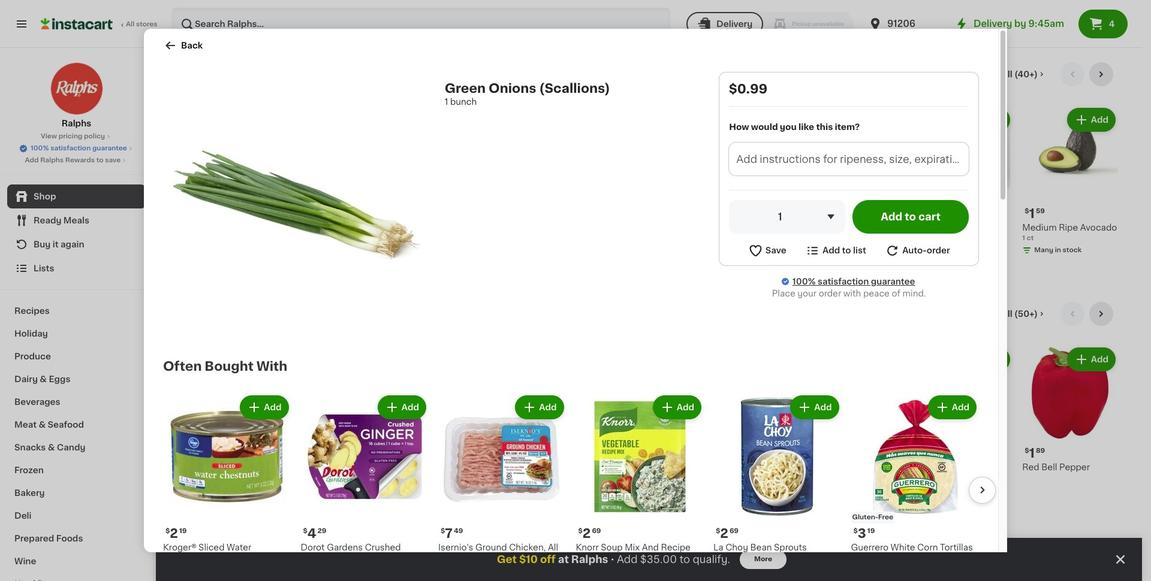 Task type: vqa. For each thing, say whether or not it's contained in the screenshot.
Kroger for Blend
no



Task type: describe. For each thing, give the bounding box(es) containing it.
add button for red bell pepper
[[1069, 349, 1115, 371]]

$ 2 69 for knorr
[[579, 528, 601, 540]]

$ inside $ 1 59
[[1026, 208, 1030, 215]]

oz inside strawberries 16 oz container
[[294, 235, 302, 242]]

1 up cilantro
[[608, 447, 614, 460]]

ralphs logo image
[[50, 62, 103, 115]]

$ 0 89
[[393, 447, 417, 460]]

1 horizontal spatial $0.99
[[730, 83, 768, 95]]

guerrero white corn tortillas
[[852, 544, 974, 552]]

0.83
[[307, 485, 322, 491]]

4 button
[[1079, 10, 1129, 38]]

0 vertical spatial ralphs
[[62, 119, 91, 128]]

buy it again link
[[7, 233, 146, 257]]

lb up 0.69
[[836, 475, 842, 482]]

$ inside $ 9 09
[[920, 208, 925, 215]]

oz inside organic girl baby spinach 5 oz
[[502, 487, 510, 494]]

sliced
[[199, 544, 225, 552]]

all stores link
[[41, 7, 158, 41]]

many in stock down cucumber
[[403, 477, 450, 484]]

1 horizontal spatial 100% satisfaction guarantee
[[793, 278, 916, 286]]

all for organic girl baby spinach
[[1003, 310, 1013, 319]]

red bell pepper
[[1023, 464, 1091, 472]]

$ 2 69 for la
[[716, 528, 739, 540]]

sprouts
[[775, 544, 808, 552]]

$ 4 29
[[303, 528, 327, 540]]

/pkg
[[736, 207, 758, 216]]

often bought with
[[163, 361, 288, 373]]

$ 1 09
[[604, 447, 624, 460]]

grapes
[[707, 236, 738, 244]]

green for green onions (scallions)
[[707, 464, 733, 472]]

kroger®
[[163, 544, 197, 552]]

many in stock down 0.24
[[192, 497, 239, 503]]

$ 1 59
[[1026, 207, 1046, 220]]

green onions (scallions) 1 bunch
[[445, 82, 611, 106]]

peace
[[864, 290, 890, 298]]

baby inside organic girl baby spinach 5 oz
[[549, 464, 570, 472]]

broccoli crown $2.19 / lb about 0.69 lb each
[[812, 464, 877, 491]]

view all (50+) for 2nd view all (50+) popup button
[[980, 550, 1039, 559]]

delivery for delivery
[[717, 20, 753, 28]]

(40+)
[[1015, 70, 1039, 79]]

1 view all (50+) button from the top
[[976, 302, 1052, 326]]

(50+) for 2nd view all (50+) popup button
[[1015, 550, 1039, 559]]

/pkg (est.)
[[736, 207, 786, 216]]

view all (40+)
[[981, 70, 1039, 79]]

5 inside organic girl organic baby arugula 5 oz container
[[918, 487, 922, 494]]

gluten-free
[[853, 514, 894, 521]]

back button
[[163, 38, 203, 53]]

organic inside organic girl baby spinach 5 oz
[[496, 464, 530, 472]]

place
[[773, 290, 796, 298]]

9:45am
[[1029, 19, 1065, 28]]

all stores
[[126, 21, 158, 28]]

treatment tracker modal dialog
[[156, 539, 1143, 582]]

with
[[257, 361, 288, 373]]

each inside roma tomato $1.09 / lb about 0.24 lb each
[[226, 485, 242, 491]]

onions for green onions (scallions)
[[735, 464, 765, 472]]

27
[[197, 448, 205, 455]]

prepared foods
[[14, 535, 83, 544]]

0 horizontal spatial 7
[[445, 528, 453, 540]]

many down cucumber
[[403, 477, 422, 484]]

09 for 9
[[935, 208, 944, 215]]

1 up 'red'
[[1030, 447, 1036, 460]]

4 inside 4 button
[[1110, 20, 1116, 28]]

list
[[854, 247, 867, 255]]

add to cart button
[[853, 200, 970, 234]]

free
[[879, 514, 894, 521]]

package
[[756, 257, 784, 263]]

buy it again
[[34, 241, 84, 249]]

0.24
[[202, 485, 217, 491]]

oz inside organic girl organic baby arugula 5 oz container
[[924, 487, 932, 494]]

rewards
[[65, 157, 95, 164]]

gluten-
[[853, 514, 879, 521]]

dairy & eggs link
[[7, 368, 146, 391]]

add inside the add to cart button
[[881, 212, 903, 222]]

back
[[181, 41, 203, 50]]

in down 0.39
[[423, 257, 430, 263]]

sponsored badge image for arugula
[[918, 496, 954, 503]]

strawberries for 4
[[285, 224, 339, 232]]

instacart logo image
[[41, 17, 113, 31]]

$ 1
[[815, 447, 825, 460]]

$ 3 19
[[854, 528, 876, 540]]

$ inside $ 1 09
[[604, 448, 608, 455]]

strawberries 32 oz container
[[918, 224, 971, 242]]

$ 9 09
[[920, 207, 944, 220]]

add inside add to list button
[[823, 247, 841, 255]]

each inside yellow onion $1.09 / lb about 0.83 lb each
[[332, 485, 348, 491]]

/ left package in the top of the page
[[752, 257, 754, 263]]

vegetable
[[593, 556, 636, 564]]

lb right 0.24
[[218, 485, 224, 491]]

many down 0.83
[[297, 497, 316, 503]]

(est.) inside '$0.29 each (estimated)' element
[[237, 207, 262, 216]]

gardens
[[327, 544, 363, 552]]

in down cucumber
[[423, 477, 430, 484]]

many in stock down the medium ripe avocado 1 ct
[[1035, 247, 1082, 254]]

$ inside $0.90 each (estimated) element
[[288, 448, 292, 455]]

$1.52 each (estimated) element
[[812, 446, 908, 462]]

cart
[[919, 212, 941, 222]]

main content containing 5
[[156, 48, 1143, 582]]

at
[[558, 556, 569, 565]]

more button
[[740, 551, 787, 570]]

0 vertical spatial all
[[126, 21, 135, 28]]

1 horizontal spatial mix
[[625, 544, 640, 552]]

by
[[1015, 19, 1027, 28]]

add to cart
[[881, 212, 941, 222]]

bunch
[[451, 98, 477, 106]]

girl for organic
[[953, 464, 968, 472]]

add button for green seedless grapes
[[753, 109, 799, 131]]

1 vertical spatial guarantee
[[872, 278, 916, 286]]

79
[[302, 208, 311, 215]]

add button for guerrero white corn tortillas
[[930, 397, 976, 419]]

item?
[[836, 123, 861, 131]]

often
[[163, 361, 202, 373]]

1 vertical spatial mix
[[576, 556, 591, 564]]

(50+) for 1st view all (50+) popup button from the top of the page
[[1015, 310, 1039, 319]]

service type group
[[687, 12, 854, 36]]

dorot
[[301, 544, 325, 552]]

prepared
[[14, 535, 54, 544]]

each inside organic bananas $0.99 / lb about 0.39 lb each
[[437, 245, 453, 251]]

59 for organic girl organic baby arugula
[[935, 448, 944, 455]]

add to list button
[[806, 243, 867, 258]]

each inside the broccoli crown $2.19 / lb about 0.69 lb each
[[859, 485, 875, 491]]

1 inside green onions (scallions) 1 bunch
[[445, 98, 448, 106]]

100% satisfaction guarantee link
[[793, 276, 916, 288]]

91206 button
[[869, 7, 941, 41]]

in down cilantro
[[634, 477, 640, 484]]

$ inside $ 7 49
[[441, 528, 445, 535]]

off
[[541, 556, 556, 565]]

frozen
[[14, 467, 44, 475]]

3 all from the top
[[1003, 550, 1013, 559]]

lists link
[[7, 257, 146, 281]]

each (est.) for 0
[[210, 447, 262, 456]]

sponsored badge image for 5
[[496, 496, 532, 503]]

& for dairy
[[40, 376, 47, 384]]

$1.09 for 90
[[285, 475, 303, 482]]

1 inside field
[[779, 212, 783, 222]]

delivery for delivery by 9:45am
[[974, 19, 1013, 28]]

many down cilantro
[[614, 477, 633, 484]]

lb up 0.24
[[204, 475, 210, 482]]

2 for la
[[721, 528, 729, 540]]

/ for yellow onion
[[305, 475, 308, 482]]

holiday
[[14, 330, 48, 338]]

item carousel region containing 5
[[180, 62, 1119, 293]]

(est.) for 0
[[236, 447, 262, 456]]

organic inside organic bananas $0.99 / lb about 0.39 lb each
[[391, 224, 424, 232]]

tomato
[[207, 464, 238, 472]]

/ up 1.96
[[727, 247, 730, 254]]

oz inside the strawberries 32 oz container
[[928, 235, 936, 242]]

container inside organic girl organic baby arugula 5 oz container
[[933, 487, 966, 494]]

& for meat
[[39, 421, 46, 430]]

lb up 0.83
[[310, 475, 316, 482]]

many in stock down cilantro
[[614, 477, 661, 484]]

save button
[[749, 243, 787, 258]]

many in stock down green onions (scallions)
[[719, 499, 766, 506]]

lb right 0.69
[[851, 485, 857, 491]]

to inside the get $10 off at ralphs • add $35.00 to qualify.
[[680, 556, 691, 565]]

59 for organic girl baby spinach
[[513, 448, 522, 455]]

$ inside $ 3 19
[[854, 528, 858, 535]]

5 39
[[819, 207, 838, 220]]

add ralphs rewards to save
[[25, 157, 121, 164]]

view pricing policy link
[[41, 132, 112, 142]]

milk
[[180, 548, 208, 560]]

09 for 1
[[615, 448, 624, 455]]

it
[[53, 241, 59, 249]]

bean
[[751, 544, 772, 552]]

lb right 0.83
[[324, 485, 330, 491]]

delivery button
[[687, 12, 764, 36]]

$ 1 89
[[1026, 447, 1046, 460]]

to inside add ralphs rewards to save link
[[96, 157, 103, 164]]

& for snacks
[[48, 444, 55, 452]]

many down 0.39
[[403, 257, 422, 263]]

69 for soup
[[592, 528, 601, 535]]

get $10 off at ralphs • add $35.00 to qualify.
[[497, 555, 731, 565]]

la
[[714, 544, 724, 552]]

in down 0.83
[[318, 497, 324, 503]]

lb right 1.96
[[744, 257, 750, 263]]

in down 0.24
[[213, 497, 219, 503]]

recipe
[[661, 544, 691, 552]]

69 for choy
[[730, 528, 739, 535]]

many down the medium
[[1035, 247, 1054, 254]]

89 for 1
[[1037, 448, 1046, 455]]

2 for knorr
[[583, 528, 591, 540]]

59 for medium ripe avocado
[[1037, 208, 1046, 215]]

cucumber
[[391, 464, 435, 472]]

39
[[829, 208, 838, 215]]

1 up the medium
[[1030, 207, 1036, 220]]

your
[[798, 290, 817, 298]]



Task type: locate. For each thing, give the bounding box(es) containing it.
1 inside the medium ripe avocado 1 ct
[[1023, 235, 1026, 242]]

2 $1.09 from the left
[[285, 475, 303, 482]]

0 vertical spatial baby
[[549, 464, 570, 472]]

product group containing 5
[[812, 106, 908, 243]]

green inside green onions (scallions)
[[707, 464, 733, 472]]

view for view all (40+) popup button
[[981, 70, 1001, 79]]

1 horizontal spatial 7
[[714, 207, 721, 220]]

each (est.) inside '$0.29 each (estimated)' element
[[211, 207, 262, 216]]

about for 0
[[180, 485, 200, 491]]

1 horizontal spatial 29
[[318, 528, 327, 535]]

1 left the ct at the right
[[1023, 235, 1026, 242]]

1 horizontal spatial 2
[[583, 528, 591, 540]]

59 up spinach
[[513, 448, 522, 455]]

1 horizontal spatial 69
[[730, 528, 739, 535]]

$ 0 27
[[182, 447, 205, 460]]

0 horizontal spatial 29
[[197, 208, 206, 215]]

(est.)
[[237, 207, 262, 216], [760, 207, 786, 216], [236, 447, 262, 456], [866, 447, 891, 456], [343, 447, 368, 456]]

about left 0.39
[[391, 245, 411, 251]]

43
[[723, 208, 732, 215]]

1 vertical spatial onions
[[735, 464, 765, 472]]

0 vertical spatial (scallions)
[[540, 82, 611, 95]]

1 horizontal spatial 5
[[819, 207, 828, 220]]

corn
[[918, 544, 939, 552]]

beverages
[[14, 398, 60, 407]]

29 inside $ 4 29
[[318, 528, 327, 535]]

baby left cilantro
[[549, 464, 570, 472]]

0 horizontal spatial satisfaction
[[50, 145, 91, 152]]

save
[[766, 247, 787, 255]]

0 vertical spatial 09
[[935, 208, 944, 215]]

green up bunch
[[445, 82, 486, 95]]

1 horizontal spatial all
[[548, 544, 559, 552]]

item carousel region containing 0
[[180, 302, 1119, 533]]

pepper
[[1060, 464, 1091, 472]]

0 horizontal spatial order
[[819, 290, 842, 298]]

broccoli
[[812, 464, 847, 472]]

89
[[408, 448, 417, 455], [1037, 448, 1046, 455]]

view for 1st view all (50+) popup button from the top of the page
[[980, 310, 1001, 319]]

0 vertical spatial 29
[[197, 208, 206, 215]]

to inside add to list button
[[843, 247, 852, 255]]

oz
[[294, 235, 302, 242], [928, 235, 936, 242], [502, 487, 510, 494], [924, 487, 932, 494]]

2 all from the top
[[1003, 310, 1013, 319]]

each (est.) inside $0.90 each (estimated) element
[[317, 447, 368, 456]]

(scallions) for green onions (scallions) 1 bunch
[[540, 82, 611, 95]]

5 left 39
[[819, 207, 828, 220]]

1.96
[[729, 257, 742, 263]]

1 horizontal spatial onions
[[735, 464, 765, 472]]

wine link
[[7, 551, 146, 574]]

about left 0.83
[[285, 485, 306, 491]]

59 up "arugula" at the right bottom
[[935, 448, 944, 455]]

green
[[445, 82, 486, 95], [707, 224, 733, 232], [707, 464, 733, 472]]

0 vertical spatial mix
[[625, 544, 640, 552]]

2 89 from the left
[[1037, 448, 1046, 455]]

0 horizontal spatial girl
[[532, 464, 546, 472]]

2 vertical spatial all
[[1003, 550, 1013, 559]]

1 vertical spatial 7
[[445, 528, 453, 540]]

$ 4 59 up spinach
[[499, 447, 522, 460]]

1 vertical spatial &
[[39, 421, 46, 430]]

0 horizontal spatial baby
[[549, 464, 570, 472]]

with
[[844, 290, 862, 298]]

0 horizontal spatial 100% satisfaction guarantee
[[31, 145, 127, 152]]

produce
[[14, 353, 51, 361]]

0 up cucumber
[[398, 447, 407, 460]]

$ 2 19
[[166, 528, 187, 540]]

product group containing 9
[[918, 106, 1014, 243]]

add button for medium ripe avocado
[[1069, 109, 1115, 131]]

1 vertical spatial container
[[933, 487, 966, 494]]

organic
[[391, 224, 424, 232], [497, 434, 525, 441], [919, 434, 946, 441], [496, 464, 530, 472], [918, 464, 951, 472], [970, 464, 1004, 472]]

100% satisfaction guarantee up with
[[793, 278, 916, 286]]

container down "arugula" at the right bottom
[[933, 487, 966, 494]]

0 horizontal spatial 19
[[179, 528, 187, 535]]

/ up 0.83
[[305, 475, 308, 482]]

1 vertical spatial 100%
[[793, 278, 816, 286]]

many in stock down 0.83
[[297, 497, 345, 503]]

many
[[1035, 247, 1054, 254], [403, 257, 422, 263], [403, 477, 422, 484], [614, 477, 633, 484], [192, 497, 211, 503], [297, 497, 316, 503], [719, 499, 738, 506]]

(est.) inside $1.52 each (estimated) element
[[866, 447, 891, 456]]

container inside the strawberries 32 oz container
[[937, 235, 970, 242]]

7 left 43
[[714, 207, 721, 220]]

how would you like this item?
[[730, 123, 861, 131]]

green inside green seedless grapes $3.79 / lb about 1.96 lb / package
[[707, 224, 733, 232]]

satisfaction up place your order with peace of mind.
[[818, 278, 870, 286]]

sponsored badge image
[[496, 496, 532, 503], [918, 496, 954, 503]]

(50+) inside item carousel region
[[1015, 310, 1039, 319]]

strawberries up container
[[285, 224, 339, 232]]

about inside roma tomato $1.09 / lb about 0.24 lb each
[[180, 485, 200, 491]]

0 for $ 0 27
[[187, 447, 196, 460]]

about for 90
[[285, 485, 306, 491]]

/ for roma tomato
[[200, 475, 203, 482]]

2 (50+) from the top
[[1015, 550, 1039, 559]]

0 vertical spatial view all (50+)
[[980, 310, 1039, 319]]

$0.29 each (estimated) element
[[180, 206, 276, 222]]

meat & seafood
[[14, 421, 84, 430]]

0 horizontal spatial all
[[126, 21, 135, 28]]

1 vertical spatial 29
[[318, 528, 327, 535]]

lb up 1.96
[[732, 247, 738, 254]]

1 vertical spatial (scallions)
[[707, 476, 751, 484]]

1 vertical spatial (50+)
[[1015, 550, 1039, 559]]

each (est.) inside $1.52 each (estimated) element
[[839, 447, 891, 456]]

isernio's
[[439, 544, 474, 552]]

dorot gardens crushed ginger
[[301, 544, 401, 564]]

0 horizontal spatial 59
[[513, 448, 522, 455]]

19 inside $ 3 19
[[868, 528, 876, 535]]

product group
[[707, 106, 803, 265], [812, 106, 908, 243], [918, 106, 1014, 243], [1023, 106, 1119, 258], [180, 346, 276, 507], [496, 346, 592, 506], [918, 346, 1014, 506], [1023, 346, 1119, 474], [163, 394, 291, 576], [301, 394, 429, 576], [439, 394, 567, 576], [576, 394, 704, 582], [714, 394, 842, 578], [852, 394, 980, 582]]

(scallions) inside green onions (scallions)
[[707, 476, 751, 484]]

2 0 from the left
[[398, 447, 407, 460]]

2 horizontal spatial 59
[[1037, 208, 1046, 215]]

& right meat on the bottom
[[39, 421, 46, 430]]

bakery link
[[7, 482, 146, 505]]

about for 1
[[812, 485, 832, 491]]

add inside add ralphs rewards to save link
[[25, 157, 39, 164]]

to left '9'
[[906, 212, 917, 222]]

/ down broccoli
[[831, 475, 834, 482]]

0 vertical spatial onions
[[489, 82, 537, 95]]

0 horizontal spatial (scallions)
[[540, 82, 611, 95]]

medium ripe avocado 1 ct
[[1023, 224, 1118, 242]]

2 vertical spatial ralphs
[[572, 556, 609, 565]]

0 vertical spatial satisfaction
[[50, 145, 91, 152]]

add button for knorr soup mix and recipe mix vegetable
[[654, 397, 701, 419]]

in
[[1056, 247, 1062, 254], [423, 257, 430, 263], [423, 477, 430, 484], [634, 477, 640, 484], [213, 497, 219, 503], [318, 497, 324, 503], [740, 499, 746, 506]]

4 for spinach
[[503, 447, 512, 460]]

0 vertical spatial 7
[[714, 207, 721, 220]]

0 vertical spatial view all (50+) button
[[976, 302, 1052, 326]]

snacks
[[14, 444, 46, 452]]

Add instructions for ripeness, size, expiration dates, etc. (optional) text field
[[730, 143, 970, 176]]

1 horizontal spatial 59
[[935, 448, 944, 455]]

$ 2 69 up knorr
[[579, 528, 601, 540]]

1 horizontal spatial 100%
[[793, 278, 816, 286]]

(est.) for 90
[[343, 447, 368, 456]]

7 inside 'element'
[[714, 207, 721, 220]]

guarantee inside button
[[92, 145, 127, 152]]

qualify.
[[693, 556, 731, 565]]

1 horizontal spatial baby
[[918, 476, 940, 484]]

delivery inside delivery button
[[717, 20, 753, 28]]

/ inside organic bananas $0.99 / lb about 0.39 lb each
[[412, 235, 415, 242]]

1 all from the top
[[1003, 70, 1013, 79]]

$0.27 each (estimated) element
[[180, 446, 276, 462]]

baby inside organic girl organic baby arugula 5 oz container
[[918, 476, 940, 484]]

0 horizontal spatial 09
[[615, 448, 624, 455]]

/ up 0.39
[[412, 235, 415, 242]]

soup
[[601, 544, 623, 552]]

$1.09
[[180, 475, 198, 482], [285, 475, 303, 482]]

green onions (scallions) image
[[173, 82, 422, 331]]

/ for organic bananas
[[412, 235, 415, 242]]

item carousel region
[[180, 62, 1119, 293], [180, 302, 1119, 533], [146, 389, 997, 582]]

$ inside $ 0 27
[[182, 448, 187, 455]]

organic girl organic baby arugula 5 oz container
[[918, 464, 1004, 494]]

green for green onions (scallions) 1 bunch
[[445, 82, 486, 95]]

0 horizontal spatial strawberries
[[285, 224, 339, 232]]

in down the medium ripe avocado 1 ct
[[1056, 247, 1062, 254]]

1 horizontal spatial 0
[[398, 447, 407, 460]]

1 vertical spatial 09
[[615, 448, 624, 455]]

(est.) inside $0.90 each (estimated) element
[[343, 447, 368, 456]]

$2.19
[[812, 475, 830, 482]]

ralphs down knorr
[[572, 556, 609, 565]]

about down '$2.19'
[[812, 485, 832, 491]]

container
[[937, 235, 970, 242], [933, 487, 966, 494]]

/ up 0.24
[[200, 475, 203, 482]]

1 horizontal spatial 89
[[1037, 448, 1046, 455]]

guarantee up the save
[[92, 145, 127, 152]]

59 inside $ 1 59
[[1037, 208, 1046, 215]]

girl for baby
[[532, 464, 546, 472]]

pricing
[[59, 133, 82, 140]]

each (est.) inside the $0.27 each (estimated) element
[[210, 447, 262, 456]]

$ inside $ 1 89
[[1026, 448, 1030, 455]]

girl inside organic girl organic baby arugula 5 oz container
[[953, 464, 968, 472]]

4 for baby
[[925, 447, 934, 460]]

1 horizontal spatial $ 2 69
[[716, 528, 739, 540]]

1 $ 2 69 from the left
[[579, 528, 601, 540]]

add button for dorot gardens crushed ginger
[[379, 397, 425, 419]]

lb right 0.39
[[429, 245, 435, 251]]

1 vertical spatial baby
[[918, 476, 940, 484]]

69 up choy on the bottom right of the page
[[730, 528, 739, 535]]

view all (50+) for 1st view all (50+) popup button from the top of the page
[[980, 310, 1039, 319]]

$0.99 element
[[707, 446, 803, 462]]

0 horizontal spatial onions
[[489, 82, 537, 95]]

white
[[891, 544, 916, 552]]

89 inside $ 1 89
[[1037, 448, 1046, 455]]

2 girl from the left
[[953, 464, 968, 472]]

(scallions) inside green onions (scallions) 1 bunch
[[540, 82, 611, 95]]

100% inside button
[[31, 145, 49, 152]]

$1.09 for 0
[[180, 475, 198, 482]]

policy
[[84, 133, 105, 140]]

0 for $ 0 89
[[398, 447, 407, 460]]

5 down spinach
[[496, 487, 501, 494]]

2 view all (50+) from the top
[[980, 550, 1039, 559]]

blueberries
[[812, 224, 861, 232]]

0 vertical spatial &
[[40, 376, 47, 384]]

(scallions) for green onions (scallions)
[[707, 476, 751, 484]]

satisfaction inside button
[[50, 145, 91, 152]]

view all (50+) inside item carousel region
[[980, 310, 1039, 319]]

/ inside roma tomato $1.09 / lb about 0.24 lb each
[[200, 475, 203, 482]]

$ inside $ 0 89
[[393, 448, 398, 455]]

1 up broccoli
[[819, 447, 825, 460]]

1 vertical spatial view all (50+)
[[980, 550, 1039, 559]]

1 $ 4 59 from the left
[[499, 447, 522, 460]]

19 up kroger®
[[179, 528, 187, 535]]

ralphs down 100% satisfaction guarantee button
[[40, 157, 64, 164]]

1 horizontal spatial (scallions)
[[707, 476, 751, 484]]

1 vertical spatial green
[[707, 224, 733, 232]]

add button for isernio's ground chicken, all natural
[[517, 397, 563, 419]]

about inside yellow onion $1.09 / lb about 0.83 lb each
[[285, 485, 306, 491]]

/ for broccoli crown
[[831, 475, 834, 482]]

2 up la
[[721, 528, 729, 540]]

4
[[1110, 20, 1116, 28], [292, 207, 301, 220], [503, 447, 512, 460], [925, 447, 934, 460], [308, 528, 317, 540]]

(est.) up seedless
[[760, 207, 786, 216]]

$ 4 59 for organic girl baby spinach
[[499, 447, 522, 460]]

100% satisfaction guarantee button
[[19, 142, 134, 154]]

89 up cucumber
[[408, 448, 417, 455]]

(est.) for 1
[[866, 447, 891, 456]]

$ 4 79
[[288, 207, 311, 220]]

3 2 from the left
[[721, 528, 729, 540]]

ct
[[1028, 235, 1035, 242]]

1 horizontal spatial guarantee
[[872, 278, 916, 286]]

1 view all (50+) from the top
[[980, 310, 1039, 319]]

2 up knorr
[[583, 528, 591, 540]]

0 horizontal spatial 100%
[[31, 145, 49, 152]]

1 girl from the left
[[532, 464, 546, 472]]

oz right 16
[[294, 235, 302, 242]]

1 right /pkg
[[779, 212, 783, 222]]

09 up cilantro
[[615, 448, 624, 455]]

place your order with peace of mind.
[[773, 290, 927, 298]]

0 horizontal spatial sponsored badge image
[[496, 496, 532, 503]]

each (est.) for 1
[[839, 447, 891, 456]]

would
[[752, 123, 779, 131]]

strawberries 16 oz container
[[285, 224, 339, 242]]

1 vertical spatial $0.99
[[391, 235, 411, 242]]

3
[[858, 528, 867, 540]]

2 strawberries from the left
[[918, 224, 971, 232]]

1 horizontal spatial satisfaction
[[818, 278, 870, 286]]

0 horizontal spatial 0
[[187, 447, 196, 460]]

& inside 'link'
[[40, 376, 47, 384]]

satisfaction down the pricing
[[50, 145, 91, 152]]

prepared foods link
[[7, 528, 146, 551]]

2 69 from the left
[[730, 528, 739, 535]]

1 vertical spatial order
[[819, 290, 842, 298]]

baby left "arugula" at the right bottom
[[918, 476, 940, 484]]

$ 2 69 up la
[[716, 528, 739, 540]]

container
[[304, 235, 338, 242]]

89 inside $ 0 89
[[408, 448, 417, 455]]

$0.90 each (estimated) element
[[285, 446, 381, 462]]

1 69 from the left
[[592, 528, 601, 535]]

this
[[817, 123, 834, 131]]

$ 4 59 for organic girl organic baby arugula
[[920, 447, 944, 460]]

add button for strawberries
[[964, 109, 1010, 131]]

69
[[592, 528, 601, 535], [730, 528, 739, 535]]

guarantee
[[92, 145, 127, 152], [872, 278, 916, 286]]

0 horizontal spatial 2
[[170, 528, 178, 540]]

buy
[[34, 241, 51, 249]]

1 horizontal spatial $1.09
[[285, 475, 303, 482]]

09 right '9'
[[935, 208, 944, 215]]

2 19 from the left
[[868, 528, 876, 535]]

2 2 from the left
[[583, 528, 591, 540]]

1 strawberries from the left
[[285, 224, 339, 232]]

to left list
[[843, 247, 852, 255]]

100% up add ralphs rewards to save
[[31, 145, 49, 152]]

89 up bell
[[1037, 448, 1046, 455]]

None search field
[[172, 7, 671, 41]]

69 up knorr
[[592, 528, 601, 535]]

green inside green onions (scallions) 1 bunch
[[445, 82, 486, 95]]

lb up 0.39
[[417, 235, 423, 242]]

green for green seedless grapes $3.79 / lb about 1.96 lb / package
[[707, 224, 733, 232]]

again
[[61, 241, 84, 249]]

5
[[819, 207, 828, 220], [496, 487, 501, 494], [918, 487, 922, 494]]

guerrero
[[852, 544, 889, 552]]

$1.09 inside yellow onion $1.09 / lb about 0.83 lb each
[[285, 475, 303, 482]]

(est.) for 43
[[760, 207, 786, 216]]

main content
[[156, 48, 1143, 582]]

tortillas
[[941, 544, 974, 552]]

1 vertical spatial satisfaction
[[818, 278, 870, 286]]

view
[[981, 70, 1001, 79], [41, 133, 57, 140], [980, 310, 1001, 319], [980, 550, 1001, 559]]

$1.09 inside roma tomato $1.09 / lb about 0.24 lb each
[[180, 475, 198, 482]]

1 $1.09 from the left
[[180, 475, 198, 482]]

0 vertical spatial order
[[927, 247, 951, 255]]

0 horizontal spatial $1.09
[[180, 475, 198, 482]]

$ inside $ 4 79
[[288, 208, 292, 215]]

ralphs inside the get $10 off at ralphs • add $35.00 to qualify.
[[572, 556, 609, 565]]

green up grapes
[[707, 224, 733, 232]]

wine
[[14, 558, 36, 566]]

5 inside organic girl baby spinach 5 oz
[[496, 487, 501, 494]]

(50+)
[[1015, 310, 1039, 319], [1015, 550, 1039, 559]]

1 2 from the left
[[170, 528, 178, 540]]

1 horizontal spatial sponsored badge image
[[918, 496, 954, 503]]

0 horizontal spatial 89
[[408, 448, 417, 455]]

2 sponsored badge image from the left
[[918, 496, 954, 503]]

09 inside $ 9 09
[[935, 208, 944, 215]]

product group containing 0
[[180, 346, 276, 507]]

roma tomato $1.09 / lb about 0.24 lb each
[[180, 464, 242, 491]]

about inside the broccoli crown $2.19 / lb about 0.69 lb each
[[812, 485, 832, 491]]

about down the $3.79
[[707, 257, 727, 263]]

0 horizontal spatial mix
[[576, 556, 591, 564]]

19 inside "$ 2 19"
[[179, 528, 187, 535]]

all up off
[[548, 544, 559, 552]]

19 right the '3'
[[868, 528, 876, 535]]

1 field
[[730, 200, 846, 234]]

0 horizontal spatial $ 4 59
[[499, 447, 522, 460]]

view for 2nd view all (50+) popup button
[[980, 550, 1001, 559]]

mix down knorr
[[576, 556, 591, 564]]

add button for kroger® sliced water chestnuts
[[241, 397, 288, 419]]

choy
[[726, 544, 749, 552]]

0 vertical spatial container
[[937, 235, 970, 242]]

eggs
[[49, 376, 70, 384]]

0 vertical spatial green
[[445, 82, 486, 95]]

meat
[[14, 421, 37, 430]]

strawberries for 9
[[918, 224, 971, 232]]

100% satisfaction guarantee down view pricing policy link
[[31, 145, 127, 152]]

19 for 2
[[179, 528, 187, 535]]

100% satisfaction guarantee inside button
[[31, 145, 127, 152]]

each (est.) for 90
[[317, 447, 368, 456]]

2 vertical spatial &
[[48, 444, 55, 452]]

/ inside the broccoli crown $2.19 / lb about 0.69 lb each
[[831, 475, 834, 482]]

$3.79
[[707, 247, 726, 254]]

lb
[[417, 235, 423, 242], [429, 245, 435, 251], [732, 247, 738, 254], [744, 257, 750, 263], [204, 475, 210, 482], [836, 475, 842, 482], [310, 475, 316, 482], [218, 485, 224, 491], [851, 485, 857, 491], [324, 485, 330, 491]]

product group containing 3
[[852, 394, 980, 582]]

100% satisfaction guarantee
[[31, 145, 127, 152], [793, 278, 916, 286]]

0 horizontal spatial $0.99
[[391, 235, 411, 242]]

save
[[105, 157, 121, 164]]

$ inside $ 1
[[815, 448, 819, 455]]

7 43
[[714, 207, 732, 220]]

1 (50+) from the top
[[1015, 310, 1039, 319]]

09 inside $ 1 09
[[615, 448, 624, 455]]

1 horizontal spatial delivery
[[974, 19, 1013, 28]]

(est.) up crown
[[866, 447, 891, 456]]

0 vertical spatial guarantee
[[92, 145, 127, 152]]

oz up corn
[[924, 487, 932, 494]]

all
[[126, 21, 135, 28], [548, 544, 559, 552]]

onions for green onions (scallions) 1 bunch
[[489, 82, 537, 95]]

16
[[285, 235, 293, 242]]

onions inside green onions (scallions) 1 bunch
[[489, 82, 537, 95]]

isernio's ground chicken, all natural
[[439, 544, 559, 564]]

many down green onions (scallions)
[[719, 499, 738, 506]]

add button for la choy bean sprouts
[[792, 397, 838, 419]]

2 horizontal spatial 2
[[721, 528, 729, 540]]

add to list
[[823, 247, 867, 255]]

chestnuts
[[163, 556, 207, 564]]

1 horizontal spatial order
[[927, 247, 951, 255]]

89 for 0
[[408, 448, 417, 455]]

snacks & candy
[[14, 444, 85, 452]]

59
[[1037, 208, 1046, 215], [513, 448, 522, 455], [935, 448, 944, 455]]

1 left bunch
[[445, 98, 448, 106]]

4 for container
[[292, 207, 301, 220]]

add ralphs rewards to save link
[[25, 156, 128, 166]]

0 horizontal spatial $ 2 69
[[579, 528, 601, 540]]

all left stores
[[126, 21, 135, 28]]

2 up kroger®
[[170, 528, 178, 540]]

guarantee up of
[[872, 278, 916, 286]]

0 inside the $0.27 each (estimated) element
[[187, 447, 196, 460]]

(est.) inside the $0.27 each (estimated) element
[[236, 447, 262, 456]]

onions inside green onions (scallions)
[[735, 464, 765, 472]]

order inside button
[[927, 247, 951, 255]]

2 view all (50+) button from the top
[[976, 542, 1052, 566]]

about inside green seedless grapes $3.79 / lb about 1.96 lb / package
[[707, 257, 727, 263]]

0 vertical spatial 100% satisfaction guarantee
[[31, 145, 127, 152]]

59 up the medium
[[1037, 208, 1046, 215]]

0 vertical spatial (50+)
[[1015, 310, 1039, 319]]

add inside the get $10 off at ralphs • add $35.00 to qualify.
[[617, 556, 638, 565]]

2 horizontal spatial 5
[[918, 487, 922, 494]]

about left 0.24
[[180, 485, 200, 491]]

1 vertical spatial ralphs
[[40, 157, 64, 164]]

1 0 from the left
[[187, 447, 196, 460]]

$ inside "$ 2 19"
[[166, 528, 170, 535]]

/ inside yellow onion $1.09 / lb about 0.83 lb each
[[305, 475, 308, 482]]

(est.) up yellow onion $1.09 / lb about 0.83 lb each
[[343, 447, 368, 456]]

auto-
[[903, 247, 927, 255]]

0 horizontal spatial guarantee
[[92, 145, 127, 152]]

$ 4 59 up "arugula" at the right bottom
[[920, 447, 944, 460]]

oz right 32
[[928, 235, 936, 242]]

recipes link
[[7, 300, 146, 323]]

1 sponsored badge image from the left
[[496, 496, 532, 503]]

strawberries down cart
[[918, 224, 971, 232]]

2 $ 2 69 from the left
[[716, 528, 739, 540]]

1 horizontal spatial strawberries
[[918, 224, 971, 232]]

1 vertical spatial all
[[1003, 310, 1013, 319]]

snacks & candy link
[[7, 437, 146, 460]]

many in stock down 0.39
[[403, 257, 450, 263]]

1 19 from the left
[[179, 528, 187, 535]]

order down the strawberries 32 oz container
[[927, 247, 951, 255]]

add button for roma tomato
[[226, 349, 272, 371]]

delivery by 9:45am link
[[955, 17, 1065, 31]]

1 vertical spatial all
[[548, 544, 559, 552]]

$ inside $ 4 29
[[303, 528, 308, 535]]

la choy bean sprouts
[[714, 544, 808, 552]]

sponsored badge image down spinach
[[496, 496, 532, 503]]

2 $ 4 59 from the left
[[920, 447, 944, 460]]

$7.43 per package (estimated) element
[[707, 206, 803, 222]]

$1.09 down yellow
[[285, 475, 303, 482]]

0 horizontal spatial delivery
[[717, 20, 753, 28]]

all inside isernio's ground chicken, all natural
[[548, 544, 559, 552]]

delivery inside delivery by 9:45am link
[[974, 19, 1013, 28]]

1 horizontal spatial 19
[[868, 528, 876, 535]]

0 vertical spatial 100%
[[31, 145, 49, 152]]

2 vertical spatial green
[[707, 464, 733, 472]]

to inside the add to cart button
[[906, 212, 917, 222]]

in down green onions (scallions)
[[740, 499, 746, 506]]

1 horizontal spatial 09
[[935, 208, 944, 215]]

100% up your at the right of page
[[793, 278, 816, 286]]

cilantro
[[602, 464, 635, 472]]

item carousel region containing 2
[[146, 389, 997, 582]]

all for green seedless grapes
[[1003, 70, 1013, 79]]

dairy & eggs
[[14, 376, 70, 384]]

girl inside organic girl baby spinach 5 oz
[[532, 464, 546, 472]]

$ 7 49
[[441, 528, 463, 540]]

19 for 3
[[868, 528, 876, 535]]

$0.99 inside organic bananas $0.99 / lb about 0.39 lb each
[[391, 235, 411, 242]]

0 horizontal spatial 5
[[496, 487, 501, 494]]

ground
[[476, 544, 507, 552]]

about inside organic bananas $0.99 / lb about 0.39 lb each
[[391, 245, 411, 251]]

2 for kroger®
[[170, 528, 178, 540]]

many down 0.24
[[192, 497, 211, 503]]

order left with
[[819, 290, 842, 298]]

dairy
[[14, 376, 38, 384]]

7 left '49'
[[445, 528, 453, 540]]

1 89 from the left
[[408, 448, 417, 455]]

(est.) left $ 4 79
[[237, 207, 262, 216]]

$1.09 down roma
[[180, 475, 198, 482]]

delivery by 9:45am
[[974, 19, 1065, 28]]

(est.) inside $7.43 per package (estimated) 'element'
[[760, 207, 786, 216]]



